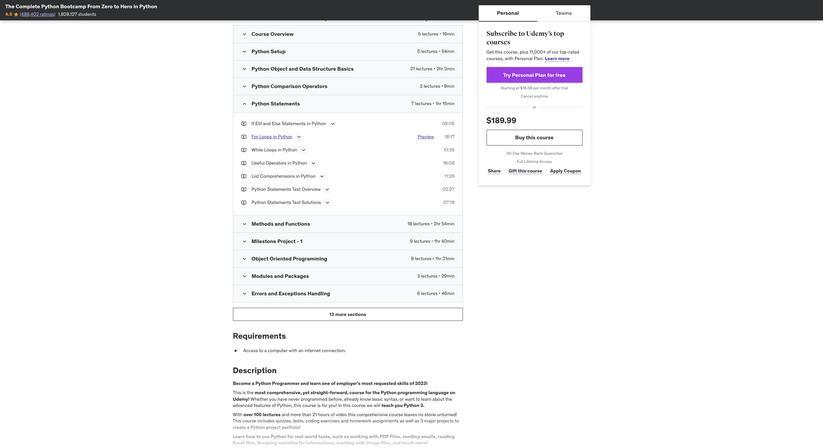 Task type: locate. For each thing, give the bounding box(es) containing it.
3 small image from the top
[[241, 83, 248, 90]]

for inside "whether you have never programmed before, already know basic syntax, or want to learn about the advanced features of python, this course is for you! in this course we will"
[[322, 403, 328, 409]]

21min
[[443, 256, 455, 262]]

0 vertical spatial 54min
[[442, 48, 455, 54]]

expand all sections button
[[421, 12, 463, 25]]

working up the image
[[350, 434, 368, 440]]

internet
[[305, 348, 321, 354]]

programming
[[398, 390, 428, 396]]

1 small image from the top
[[241, 31, 248, 38]]

• left 21min at the right bottom of the page
[[433, 256, 435, 262]]

to left udemy's
[[519, 30, 525, 38]]

already
[[344, 397, 359, 402]]

0 vertical spatial learn
[[546, 56, 558, 61]]

errors
[[252, 291, 267, 297]]

1,828,127 students
[[58, 11, 96, 17]]

2 this from the top
[[233, 419, 242, 424]]

in up list comprehensions in python
[[288, 160, 292, 166]]

xsmall image left if
[[241, 121, 247, 127]]

and down the video at bottom left
[[341, 419, 349, 424]]

54min down 19min at right
[[442, 48, 455, 54]]

lectures down the '18 lectures • 2hr 54min'
[[414, 239, 431, 244]]

1 horizontal spatial the
[[373, 390, 380, 396]]

0 horizontal spatial is
[[243, 390, 246, 396]]

and right methods
[[275, 221, 284, 227]]

as left well
[[400, 419, 405, 424]]

statements for python statements
[[271, 100, 300, 107]]

0 vertical spatial personal
[[498, 10, 519, 16]]

course down lifetime
[[528, 168, 543, 174]]

2 vertical spatial personal
[[512, 72, 534, 78]]

0 vertical spatial object
[[271, 66, 288, 72]]

course inside $189.99 buy this course
[[537, 134, 554, 141]]

statements down python statements test overview
[[267, 200, 291, 206]]

to right projects in the right bottom of the page
[[455, 419, 459, 424]]

xsmall image for python statements test overview
[[241, 187, 247, 193]]

1 horizontal spatial show lecture description image
[[325, 200, 331, 206]]

1 vertical spatial most
[[255, 390, 266, 396]]

most
[[362, 381, 373, 387], [255, 390, 266, 396]]

day
[[513, 151, 520, 156]]

1 vertical spatial or
[[400, 397, 404, 402]]

• left 40min
[[432, 239, 434, 244]]

2 lectures • 9min
[[420, 83, 455, 89]]

while loops in python
[[252, 147, 297, 153]]

2hr for python object and data structure basics
[[437, 66, 444, 72]]

1 vertical spatial access
[[244, 348, 258, 354]]

get this course, plus 11,000+ of our top-rated courses, with personal plan.
[[487, 49, 580, 61]]

100
[[254, 412, 262, 418]]

0 vertical spatial 5
[[419, 31, 421, 37]]

courses
[[487, 38, 511, 46]]

to down requirements
[[259, 348, 263, 354]]

sections
[[240, 16, 257, 22], [445, 16, 463, 22], [348, 312, 367, 318]]

1 horizontal spatial 21
[[411, 66, 415, 72]]

2 files, from the left
[[381, 440, 392, 446]]

bootcamp
[[60, 3, 86, 10]]

personal up the $16.58
[[512, 72, 534, 78]]

sections inside "button"
[[348, 312, 367, 318]]

0 vertical spatial a
[[265, 348, 267, 354]]

1 horizontal spatial a
[[252, 381, 255, 387]]

python inside 'and more than 21 hours of video this comprehensive course leaves no stone unturned! this course includes quizzes, tests, coding exercises and homework assignments as well as 3 major projects to create a python project portfolio!'
[[251, 425, 265, 431]]

1 xsmall image from the top
[[241, 121, 247, 127]]

0 vertical spatial show lecture description image
[[296, 134, 303, 141]]

for inside most comprehensive, yet straight-forward, course for the python programming language on udemy!
[[366, 390, 372, 396]]

gift this course
[[509, 168, 543, 174]]

0 vertical spatial more
[[559, 56, 570, 61]]

features
[[254, 403, 271, 409]]

of right 'skills'
[[410, 381, 414, 387]]

9 for milestone project - 1
[[410, 239, 413, 244]]

more for 13
[[336, 312, 347, 318]]

1 horizontal spatial learn
[[546, 56, 558, 61]]

1 vertical spatial overview
[[302, 187, 321, 192]]

this inside 'and more than 21 hours of video this comprehensive course leaves no stone unturned! this course includes quizzes, tests, coding exercises and homework assignments as well as 3 major projects to create a python project portfolio!'
[[348, 412, 356, 418]]

1 vertical spatial this
[[233, 419, 242, 424]]

full
[[517, 159, 524, 164]]

0 horizontal spatial operators
[[266, 160, 287, 166]]

3.
[[421, 403, 425, 409]]

1 horizontal spatial is
[[318, 403, 321, 409]]

statements right else
[[282, 121, 306, 127]]

course inside gift this course link
[[528, 168, 543, 174]]

files, down pdf
[[381, 440, 392, 446]]

xsmall image
[[241, 121, 247, 127], [241, 134, 247, 140]]

in up python statements test overview
[[296, 173, 300, 179]]

13 more sections button
[[233, 308, 463, 321]]

this inside 'and more than 21 hours of video this comprehensive course leaves no stone unturned! this course includes quizzes, tests, coding exercises and homework assignments as well as 3 major projects to create a python project portfolio!'
[[233, 419, 242, 424]]

or inside "whether you have never programmed before, already know basic syntax, or want to learn about the advanced features of python, this course is for you! in this course we will"
[[400, 397, 404, 402]]

small image for modules and packages
[[241, 273, 248, 280]]

show lecture description image right solutions
[[325, 200, 331, 206]]

methods and functions
[[252, 221, 310, 227]]

personal
[[498, 10, 519, 16], [515, 56, 533, 61], [512, 72, 534, 78]]

2 horizontal spatial the
[[446, 397, 453, 402]]

0 vertical spatial is
[[243, 390, 246, 396]]

0 vertical spatial 9
[[410, 239, 413, 244]]

lectures right 6
[[421, 291, 438, 297]]

1 vertical spatial test
[[292, 200, 301, 206]]

loops right for
[[260, 134, 272, 140]]

0 vertical spatial 2hr
[[437, 66, 444, 72]]

more inside 'and more than 21 hours of video this comprehensive course leaves no stone unturned! this course includes quizzes, tests, coding exercises and homework assignments as well as 3 major projects to create a python project portfolio!'
[[291, 412, 301, 418]]

more
[[559, 56, 570, 61], [336, 312, 347, 318], [291, 412, 301, 418]]

more for and
[[291, 412, 301, 418]]

this inside $189.99 buy this course
[[526, 134, 536, 141]]

1 vertical spatial working
[[337, 440, 355, 446]]

this
[[496, 49, 503, 55], [526, 134, 536, 141], [519, 168, 527, 174], [294, 403, 302, 409], [343, 403, 351, 409], [348, 412, 356, 418]]

• left 15min
[[433, 101, 435, 107]]

use
[[262, 434, 270, 440]]

0 horizontal spatial learn
[[310, 381, 321, 387]]

create
[[233, 425, 246, 431]]

buy this course button
[[487, 130, 583, 146]]

and down the files,
[[393, 440, 401, 446]]

learn up 3. on the bottom of page
[[422, 397, 432, 402]]

2 small image from the top
[[241, 101, 248, 107]]

teams button
[[538, 5, 591, 21]]

a right create
[[247, 425, 250, 431]]

scraping
[[257, 440, 277, 446]]

show lecture description image
[[296, 134, 303, 141], [325, 200, 331, 206]]

1 vertical spatial 54min
[[442, 221, 455, 227]]

2 vertical spatial a
[[247, 425, 250, 431]]

• left 2min
[[434, 66, 436, 72]]

0 vertical spatial 3
[[418, 273, 420, 279]]

5 small image from the top
[[241, 273, 248, 280]]

xsmall image left for
[[241, 134, 247, 140]]

lectures for python setup
[[422, 48, 438, 54]]

0 horizontal spatial overview
[[271, 31, 294, 37]]

9
[[410, 239, 413, 244], [412, 256, 414, 262]]

this up "udemy!"
[[233, 390, 242, 396]]

as right such
[[344, 434, 349, 440]]

1 vertical spatial more
[[336, 312, 347, 318]]

try personal plan for free link
[[487, 67, 583, 83]]

projects
[[437, 419, 454, 424]]

sections right all
[[445, 16, 463, 22]]

test for solutions
[[292, 200, 301, 206]]

language
[[429, 390, 449, 396]]

5 small image from the top
[[241, 291, 248, 297]]

• up 9 lectures • 1hr 40min
[[431, 221, 433, 227]]

personal button
[[479, 5, 538, 21]]

python inside button
[[278, 134, 293, 140]]

0 vertical spatial xsmall image
[[241, 121, 247, 127]]

files, down how
[[246, 440, 256, 446]]

the up basic
[[373, 390, 380, 396]]

2 horizontal spatial more
[[559, 56, 570, 61]]

• down 5 lectures • 19min
[[439, 48, 441, 54]]

• for object oriented programming
[[433, 256, 435, 262]]

1 horizontal spatial 3
[[421, 419, 424, 424]]

• for python setup
[[439, 48, 441, 54]]

6 lectures • 46min
[[418, 291, 455, 297]]

3 up 6
[[418, 273, 420, 279]]

small image
[[241, 48, 248, 55], [241, 101, 248, 107], [241, 221, 248, 228], [241, 256, 248, 263], [241, 291, 248, 297]]

and
[[289, 66, 298, 72], [263, 121, 271, 127], [275, 221, 284, 227], [274, 273, 284, 280], [268, 291, 278, 297], [301, 381, 309, 387], [282, 412, 290, 418], [341, 419, 349, 424], [393, 440, 401, 446]]

1 horizontal spatial more
[[336, 312, 347, 318]]

• left 156
[[258, 16, 260, 22]]

9 down 9 lectures • 1hr 40min
[[412, 256, 414, 262]]

• left 46min
[[439, 291, 441, 297]]

1 vertical spatial learn
[[422, 397, 432, 402]]

2 xsmall image from the top
[[241, 134, 247, 140]]

lectures up 21 lectures • 2hr 2min
[[422, 48, 438, 54]]

3 small image from the top
[[241, 221, 248, 228]]

10:35
[[444, 147, 455, 153]]

forward,
[[330, 390, 349, 396]]

4 small image from the top
[[241, 239, 248, 245]]

0 horizontal spatial the
[[247, 390, 254, 396]]

1 horizontal spatial sections
[[348, 312, 367, 318]]

no
[[419, 412, 424, 418]]

0 horizontal spatial most
[[255, 390, 266, 396]]

1 vertical spatial 5
[[418, 48, 420, 54]]

world
[[305, 434, 318, 440]]

1 horizontal spatial access
[[540, 159, 553, 164]]

loops down for loops in python button
[[264, 147, 277, 153]]

buy
[[516, 134, 525, 141]]

small image for python comparison operators
[[241, 83, 248, 90]]

python,
[[277, 403, 293, 409]]

for down real-
[[299, 440, 305, 446]]

0 horizontal spatial you
[[269, 397, 277, 402]]

sections inside dropdown button
[[445, 16, 463, 22]]

0 horizontal spatial more
[[291, 412, 301, 418]]

0 horizontal spatial files,
[[246, 440, 256, 446]]

2 horizontal spatial sections
[[445, 16, 463, 22]]

0 vertical spatial test
[[292, 187, 301, 192]]

lectures up 2
[[416, 66, 433, 72]]

xsmall image for list comprehensions in python
[[241, 173, 247, 180]]

this right buy
[[526, 134, 536, 141]]

in up "while loops in python"
[[273, 134, 277, 140]]

0 horizontal spatial or
[[400, 397, 404, 402]]

0 vertical spatial most
[[362, 381, 373, 387]]

python inside most comprehensive, yet straight-forward, course for the python programming language on udemy!
[[381, 390, 397, 396]]

this
[[233, 390, 242, 396], [233, 419, 242, 424]]

15min
[[443, 101, 455, 107]]

1 vertical spatial is
[[318, 403, 321, 409]]

well
[[406, 419, 414, 424]]

with down course,
[[505, 56, 514, 61]]

you for teach
[[395, 403, 403, 409]]

0 vertical spatial 21
[[411, 66, 415, 72]]

0 vertical spatial or
[[533, 105, 537, 110]]

in right hero
[[134, 3, 138, 10]]

1hr left 15min
[[436, 101, 442, 107]]

plan.
[[534, 56, 544, 61]]

to inside 'and more than 21 hours of video this comprehensive course leaves no stone unturned! this course includes quizzes, tests, coding exercises and homework assignments as well as 3 major projects to create a python project portfolio!'
[[455, 419, 459, 424]]

in inside button
[[273, 134, 277, 140]]

2hr for methods and functions
[[434, 221, 441, 227]]

with inside get this course, plus 11,000+ of our top-rated courses, with personal plan.
[[505, 56, 514, 61]]

2 vertical spatial more
[[291, 412, 301, 418]]

learn inside "whether you have never programmed before, already know basic syntax, or want to learn about the advanced features of python, this course is for you! in this course we will"
[[422, 397, 432, 402]]

in for while loops in python
[[278, 147, 282, 153]]

5 up 21 lectures • 2hr 2min
[[418, 48, 420, 54]]

1 vertical spatial 9
[[412, 256, 414, 262]]

you left have
[[269, 397, 277, 402]]

learn up the 'excel'
[[233, 434, 245, 440]]

requirements
[[233, 331, 286, 341]]

tests,
[[293, 419, 305, 424]]

of inside "whether you have never programmed before, already know basic syntax, or want to learn about the advanced features of python, this course is for you! in this course we will"
[[272, 403, 276, 409]]

xsmall image for 09:06
[[241, 121, 247, 127]]

xsmall image for useful operators in python
[[241, 160, 247, 167]]

comparison
[[271, 83, 301, 90]]

real-
[[295, 434, 305, 440]]

learn for learn how to use python for real-world tasks, such as working with pdf files, sending emails, reading excel files, scraping websites for informations, working with image files, and much more!
[[233, 434, 245, 440]]

16:08
[[444, 160, 455, 166]]

1 horizontal spatial files,
[[381, 440, 392, 446]]

in for useful operators in python
[[288, 160, 292, 166]]

0 vertical spatial access
[[540, 159, 553, 164]]

5 down expand
[[419, 31, 421, 37]]

1hr for milestone project - 1
[[435, 239, 441, 244]]

statements down comparison
[[271, 100, 300, 107]]

advanced
[[233, 403, 253, 409]]

0 horizontal spatial access
[[244, 348, 258, 354]]

lectures for modules and packages
[[421, 273, 438, 279]]

1 horizontal spatial you
[[395, 403, 403, 409]]

python comparison operators
[[252, 83, 328, 90]]

• for errors and exceptions handling
[[439, 291, 441, 297]]

complete
[[16, 3, 40, 10]]

whether you have never programmed before, already know basic syntax, or want to learn about the advanced features of python, this course is for you! in this course we will
[[233, 397, 453, 409]]

more up tests,
[[291, 412, 301, 418]]

4.6
[[5, 11, 12, 17]]

2 small image from the top
[[241, 66, 248, 72]]

0 vertical spatial you
[[269, 397, 277, 402]]

course down over
[[243, 419, 257, 424]]

0 vertical spatial loops
[[260, 134, 272, 140]]

1 vertical spatial object
[[252, 256, 269, 262]]

most up "know" at the bottom of page
[[362, 381, 373, 387]]

to inside learn how to use python for real-world tasks, such as working with pdf files, sending emails, reading excel files, scraping websites for informations, working with image files, and much more!
[[257, 434, 261, 440]]

0 horizontal spatial show lecture description image
[[296, 134, 303, 141]]

2 test from the top
[[292, 200, 301, 206]]

• for python comparison operators
[[442, 83, 444, 89]]

0 vertical spatial this
[[233, 390, 242, 396]]

overview down 23 sections • 156 lectures • 22h 13m total length
[[271, 31, 294, 37]]

object oriented programming
[[252, 256, 328, 262]]

to
[[114, 3, 119, 10], [519, 30, 525, 38], [259, 348, 263, 354], [416, 397, 420, 402], [455, 419, 459, 424], [257, 434, 261, 440]]

zero
[[102, 3, 113, 10]]

a inside 'and more than 21 hours of video this comprehensive course leaves no stone unturned! this course includes quizzes, tests, coding exercises and homework assignments as well as 3 major projects to create a python project portfolio!'
[[247, 425, 250, 431]]

course up already
[[350, 390, 365, 396]]

1 vertical spatial loops
[[264, 147, 277, 153]]

1 vertical spatial learn
[[233, 434, 245, 440]]

5
[[419, 31, 421, 37], [418, 48, 420, 54]]

• left the 29min
[[439, 273, 441, 279]]

1 test from the top
[[292, 187, 301, 192]]

1 vertical spatial 3
[[421, 419, 424, 424]]

and left the data
[[289, 66, 298, 72]]

1 horizontal spatial learn
[[422, 397, 432, 402]]

apply coupon
[[551, 168, 582, 174]]

lectures for methods and functions
[[414, 221, 430, 227]]

1 small image from the top
[[241, 48, 248, 55]]

working down such
[[337, 440, 355, 446]]

0 vertical spatial 1hr
[[436, 101, 442, 107]]

learn for learn more
[[546, 56, 558, 61]]

3
[[418, 273, 420, 279], [421, 419, 424, 424]]

you
[[269, 397, 277, 402], [395, 403, 403, 409]]

show lecture description image
[[330, 121, 336, 127], [301, 147, 307, 154], [311, 160, 317, 167], [319, 173, 326, 180], [324, 187, 331, 193]]

project
[[266, 425, 281, 431]]

1 horizontal spatial or
[[533, 105, 537, 110]]

1 horizontal spatial object
[[271, 66, 288, 72]]

1 vertical spatial xsmall image
[[241, 134, 247, 140]]

0 vertical spatial working
[[350, 434, 368, 440]]

2hr left 2min
[[437, 66, 444, 72]]

you inside "whether you have never programmed before, already know basic syntax, or want to learn about the advanced features of python, this course is for you! in this course we will"
[[269, 397, 277, 402]]

most comprehensive, yet straight-forward, course for the python programming language on udemy!
[[233, 390, 456, 402]]

lectures for python object and data structure basics
[[416, 66, 433, 72]]

become
[[233, 381, 251, 387]]

small image for course overview
[[241, 31, 248, 38]]

lectures right 7
[[415, 101, 432, 107]]

with up the image
[[369, 434, 379, 440]]

1 54min from the top
[[442, 48, 455, 54]]

or up teach you python 3. at bottom
[[400, 397, 404, 402]]

course
[[537, 134, 554, 141], [528, 168, 543, 174], [350, 390, 365, 396], [303, 403, 317, 409], [352, 403, 366, 409], [390, 412, 403, 418], [243, 419, 257, 424]]

learn inside learn how to use python for real-world tasks, such as working with pdf files, sending emails, reading excel files, scraping websites for informations, working with image files, and much more!
[[233, 434, 245, 440]]

0 vertical spatial operators
[[302, 83, 328, 90]]

this down with
[[233, 419, 242, 424]]

exceptions
[[279, 291, 307, 297]]

1 vertical spatial personal
[[515, 56, 533, 61]]

0 horizontal spatial 21
[[313, 412, 317, 418]]

most up the whether
[[255, 390, 266, 396]]

a right the become
[[252, 381, 255, 387]]

2 vertical spatial 1hr
[[436, 256, 442, 262]]

sections right '13'
[[348, 312, 367, 318]]

small image
[[241, 31, 248, 38], [241, 66, 248, 72], [241, 83, 248, 90], [241, 239, 248, 245], [241, 273, 248, 280]]

or down anytime
[[533, 105, 537, 110]]

0 vertical spatial learn
[[310, 381, 321, 387]]

4 small image from the top
[[241, 256, 248, 263]]

1hr for python statements
[[436, 101, 442, 107]]

loops inside button
[[260, 134, 272, 140]]

in up useful operators in python
[[278, 147, 282, 153]]

1 vertical spatial 21
[[313, 412, 317, 418]]

is down programmed
[[318, 403, 321, 409]]

this right 'gift'
[[519, 168, 527, 174]]

more inside "button"
[[336, 312, 347, 318]]

and up quizzes,
[[282, 412, 290, 418]]

0 horizontal spatial a
[[247, 425, 250, 431]]

personal inside get this course, plus 11,000+ of our top-rated courses, with personal plan.
[[515, 56, 533, 61]]

to right want
[[416, 397, 420, 402]]

as right well
[[415, 419, 420, 424]]

this right the video at bottom left
[[348, 412, 356, 418]]

lectures down 9 lectures • 1hr 40min
[[415, 256, 432, 262]]

tab list
[[479, 5, 591, 22]]

0 horizontal spatial object
[[252, 256, 269, 262]]

small image for python object and data structure basics
[[241, 66, 248, 72]]

programmer
[[272, 381, 300, 387]]

0 horizontal spatial learn
[[233, 434, 245, 440]]

for left free
[[548, 72, 555, 78]]

54min up 40min
[[442, 221, 455, 227]]

to inside "whether you have never programmed before, already know basic syntax, or want to learn about the advanced features of python, this course is for you! in this course we will"
[[416, 397, 420, 402]]

show lecture description image for 07:19
[[325, 200, 331, 206]]

to left use
[[257, 434, 261, 440]]

object down setup
[[271, 66, 288, 72]]

functions
[[286, 221, 310, 227]]

xsmall image
[[241, 147, 247, 154], [241, 160, 247, 167], [241, 173, 247, 180], [241, 187, 247, 193], [241, 200, 247, 206], [233, 348, 238, 354]]

or
[[533, 105, 537, 110], [400, 397, 404, 402]]

methods
[[252, 221, 274, 227]]

in for list comprehensions in python
[[296, 173, 300, 179]]

at
[[516, 86, 520, 91]]

of left our
[[547, 49, 551, 55]]

1hr left 40min
[[435, 239, 441, 244]]

this down never
[[294, 403, 302, 409]]

1 vertical spatial show lecture description image
[[325, 200, 331, 206]]

1 this from the top
[[233, 390, 242, 396]]

1 vertical spatial 2hr
[[434, 221, 441, 227]]

test for overview
[[292, 187, 301, 192]]

a left computer
[[265, 348, 267, 354]]

show lecture description image for if elif and else statements in python
[[330, 121, 336, 127]]

you for whether
[[269, 397, 277, 402]]

1 vertical spatial you
[[395, 403, 403, 409]]

python inside learn how to use python for real-world tasks, such as working with pdf files, sending emails, reading excel files, scraping websites for informations, working with image files, and much more!
[[271, 434, 287, 440]]

course down programmed
[[303, 403, 317, 409]]

reading
[[438, 434, 455, 440]]

• left 9min
[[442, 83, 444, 89]]

1 vertical spatial 1hr
[[435, 239, 441, 244]]

for loops in python button
[[252, 134, 293, 142]]

0 vertical spatial overview
[[271, 31, 294, 37]]

portfolio!
[[282, 425, 301, 431]]

0 horizontal spatial as
[[344, 434, 349, 440]]

personal up subscribe
[[498, 10, 519, 16]]

is up "udemy!"
[[243, 390, 246, 396]]



Task type: describe. For each thing, give the bounding box(es) containing it.
and inside learn how to use python for real-world tasks, such as working with pdf files, sending emails, reading excel files, scraping websites for informations, working with image files, and much more!
[[393, 440, 401, 446]]

lectures for python statements
[[415, 101, 432, 107]]

1 horizontal spatial as
[[400, 419, 405, 424]]

1 horizontal spatial operators
[[302, 83, 328, 90]]

3 lectures • 29min
[[418, 273, 455, 279]]

show lecture description image for python statements test overview
[[324, 187, 331, 193]]

small image for object oriented programming
[[241, 256, 248, 263]]

course,
[[504, 49, 519, 55]]

if
[[252, 121, 255, 127]]

files,
[[390, 434, 402, 440]]

trial
[[562, 86, 569, 91]]

informations,
[[306, 440, 336, 446]]

0 horizontal spatial 3
[[418, 273, 420, 279]]

1 horizontal spatial overview
[[302, 187, 321, 192]]

with over 100 lectures
[[233, 412, 281, 418]]

loops for for
[[260, 134, 272, 140]]

free
[[556, 72, 566, 78]]

per
[[534, 86, 540, 91]]

to inside subscribe to udemy's top courses
[[519, 30, 525, 38]]

of inside get this course, plus 11,000+ of our top-rated courses, with personal plan.
[[547, 49, 551, 55]]

lectures for milestone project - 1
[[414, 239, 431, 244]]

as inside learn how to use python for real-world tasks, such as working with pdf files, sending emails, reading excel files, scraping websites for informations, working with image files, and much more!
[[344, 434, 349, 440]]

and right the errors
[[268, 291, 278, 297]]

course down "know" at the bottom of page
[[352, 403, 366, 409]]

connection.
[[322, 348, 346, 354]]

will
[[374, 403, 381, 409]]

guarantee
[[544, 151, 563, 156]]

know
[[360, 397, 371, 402]]

apply coupon button
[[549, 165, 583, 178]]

includes
[[258, 419, 275, 424]]

2 54min from the top
[[442, 221, 455, 227]]

after
[[553, 86, 561, 91]]

statements for python statements test solutions
[[267, 200, 291, 206]]

project
[[278, 238, 296, 245]]

sections for 13 more sections
[[348, 312, 367, 318]]

for loops in python
[[252, 134, 293, 140]]

• for milestone project - 1
[[432, 239, 434, 244]]

1 horizontal spatial most
[[362, 381, 373, 387]]

1 vertical spatial operators
[[266, 160, 287, 166]]

all
[[438, 16, 444, 22]]

this inside get this course, plus 11,000+ of our top-rated courses, with personal plan.
[[496, 49, 503, 55]]

try
[[504, 72, 511, 78]]

21 lectures • 2hr 2min
[[411, 66, 455, 72]]

in for for loops in python
[[273, 134, 277, 140]]

leaves
[[405, 412, 418, 418]]

small image for methods and functions
[[241, 221, 248, 228]]

• left '22h 13m'
[[287, 16, 289, 22]]

python object and data structure basics
[[252, 66, 354, 72]]

lectures right 156
[[269, 16, 286, 22]]

we
[[367, 403, 373, 409]]

(488,402 ratings)
[[20, 11, 55, 17]]

40min
[[442, 239, 455, 244]]

with left the image
[[356, 440, 366, 446]]

small image for milestone project - 1
[[241, 239, 248, 245]]

lectures for errors and exceptions handling
[[421, 291, 438, 297]]

1 files, from the left
[[246, 440, 256, 446]]

course inside most comprehensive, yet straight-forward, course for the python programming language on udemy!
[[350, 390, 365, 396]]

1 vertical spatial a
[[252, 381, 255, 387]]

and more than 21 hours of video this comprehensive course leaves no stone unturned! this course includes quizzes, tests, coding exercises and homework assignments as well as 3 major projects to create a python project portfolio!
[[233, 412, 459, 431]]

quizzes,
[[276, 419, 292, 424]]

unturned!
[[438, 412, 458, 418]]

the inside most comprehensive, yet straight-forward, course for the python programming language on udemy!
[[373, 390, 380, 396]]

the inside "whether you have never programmed before, already know basic syntax, or want to learn about the advanced features of python, this course is for you! in this course we will"
[[446, 397, 453, 402]]

lifetime
[[525, 159, 539, 164]]

learn more link
[[546, 56, 570, 61]]

to right zero
[[114, 3, 119, 10]]

small image for python setup
[[241, 48, 248, 55]]

show lecture description image for list comprehensions in python
[[319, 173, 326, 180]]

show lecture description image for while loops in python
[[301, 147, 307, 154]]

list comprehensions in python
[[252, 173, 316, 179]]

• for methods and functions
[[431, 221, 433, 227]]

and up yet
[[301, 381, 309, 387]]

access inside 30-day money-back guarantee full lifetime access
[[540, 159, 553, 164]]

5 for python setup
[[418, 48, 420, 54]]

• for course overview
[[440, 31, 442, 37]]

show lecture description image for preview
[[296, 134, 303, 141]]

for up websites
[[288, 434, 294, 440]]

small image for python statements
[[241, 101, 248, 107]]

sections for expand all sections
[[445, 16, 463, 22]]

access to a computer with an internet connection.
[[244, 348, 346, 354]]

small image for errors and exceptions handling
[[241, 291, 248, 297]]

teach
[[382, 403, 394, 409]]

the
[[5, 3, 14, 10]]

156
[[261, 16, 268, 22]]

you!
[[329, 403, 337, 409]]

22h 13m
[[290, 16, 307, 22]]

personal inside button
[[498, 10, 519, 16]]

video
[[336, 412, 347, 418]]

loops for while
[[264, 147, 277, 153]]

before,
[[329, 397, 343, 402]]

6
[[418, 291, 420, 297]]

• for python object and data structure basics
[[434, 66, 436, 72]]

expand all sections
[[421, 16, 463, 22]]

lectures for python comparison operators
[[424, 83, 441, 89]]

3 inside 'and more than 21 hours of video this comprehensive course leaves no stone unturned! this course includes quizzes, tests, coding exercises and homework assignments as well as 3 major projects to create a python project portfolio!'
[[421, 419, 424, 424]]

learn more
[[546, 56, 570, 61]]

0 horizontal spatial sections
[[240, 16, 257, 22]]

plan
[[536, 72, 547, 78]]

2min
[[445, 66, 455, 72]]

xsmall image for python statements test solutions
[[241, 200, 247, 206]]

such
[[333, 434, 343, 440]]

1hr for object oriented programming
[[436, 256, 442, 262]]

milestone project - 1
[[252, 238, 303, 245]]

handling
[[308, 291, 331, 297]]

lectures up includes
[[263, 412, 281, 418]]

programmed
[[301, 397, 328, 402]]

$189.99
[[487, 115, 517, 126]]

9 lectures • 1hr 21min
[[412, 256, 455, 262]]

in right else
[[307, 121, 311, 127]]

18 lectures • 2hr 54min
[[408, 221, 455, 227]]

solutions
[[302, 200, 321, 206]]

list
[[252, 173, 259, 179]]

tab list containing personal
[[479, 5, 591, 22]]

comprehensions
[[260, 173, 295, 179]]

1
[[300, 238, 303, 245]]

of right one
[[331, 381, 336, 387]]

2 horizontal spatial a
[[265, 348, 267, 354]]

assignments
[[373, 419, 399, 424]]

5 for course overview
[[419, 31, 421, 37]]

21 inside 'and more than 21 hours of video this comprehensive course leaves no stone unturned! this course includes quizzes, tests, coding exercises and homework assignments as well as 3 major projects to create a python project portfolio!'
[[313, 412, 317, 418]]

46min
[[442, 291, 455, 297]]

course
[[252, 31, 270, 37]]

subscribe
[[487, 30, 518, 38]]

lectures for course overview
[[422, 31, 439, 37]]

teach you python 3.
[[382, 403, 425, 409]]

11,000+
[[530, 49, 546, 55]]

• for modules and packages
[[439, 273, 441, 279]]

course overview
[[252, 31, 294, 37]]

with
[[233, 412, 243, 418]]

with left an
[[289, 348, 298, 354]]

straight-
[[311, 390, 330, 396]]

statements for python statements test overview
[[267, 187, 291, 192]]

pdf
[[380, 434, 389, 440]]

• for python statements
[[433, 101, 435, 107]]

course down teach you python 3. at bottom
[[390, 412, 403, 418]]

expand
[[421, 16, 437, 22]]

9min
[[445, 83, 455, 89]]

top-
[[560, 49, 569, 55]]

2 horizontal spatial as
[[415, 419, 420, 424]]

9 for object oriented programming
[[412, 256, 414, 262]]

sending
[[403, 434, 421, 440]]

5 lectures • 54min
[[418, 48, 455, 54]]

our
[[553, 49, 559, 55]]

modules and packages
[[252, 273, 309, 280]]

have
[[278, 397, 288, 402]]

emails,
[[422, 434, 437, 440]]

show lecture description image for useful operators in python
[[311, 160, 317, 167]]

over
[[244, 412, 253, 418]]

1,828,127
[[58, 11, 77, 17]]

xsmall image for while loops in python
[[241, 147, 247, 154]]

for
[[252, 134, 259, 140]]

python statements test overview
[[252, 187, 321, 192]]

cancel
[[521, 94, 534, 99]]

and right elif
[[263, 121, 271, 127]]

xsmall image for preview
[[241, 134, 247, 140]]

most inside most comprehensive, yet straight-forward, course for the python programming language on udemy!
[[255, 390, 266, 396]]

18:17
[[445, 134, 455, 140]]

of inside 'and more than 21 hours of video this comprehensive course leaves no stone unturned! this course includes quizzes, tests, coding exercises and homework assignments as well as 3 major projects to create a python project portfolio!'
[[331, 412, 335, 418]]

and right modules
[[274, 273, 284, 280]]

18
[[408, 221, 413, 227]]

23
[[233, 16, 238, 22]]

11:26
[[445, 173, 455, 179]]

this right the in
[[343, 403, 351, 409]]

from
[[87, 3, 100, 10]]

lectures for object oriented programming
[[415, 256, 432, 262]]

is inside "whether you have never programmed before, already know basic syntax, or want to learn about the advanced features of python, this course is for you! in this course we will"
[[318, 403, 321, 409]]

more for learn
[[559, 56, 570, 61]]



Task type: vqa. For each thing, say whether or not it's contained in the screenshot.


